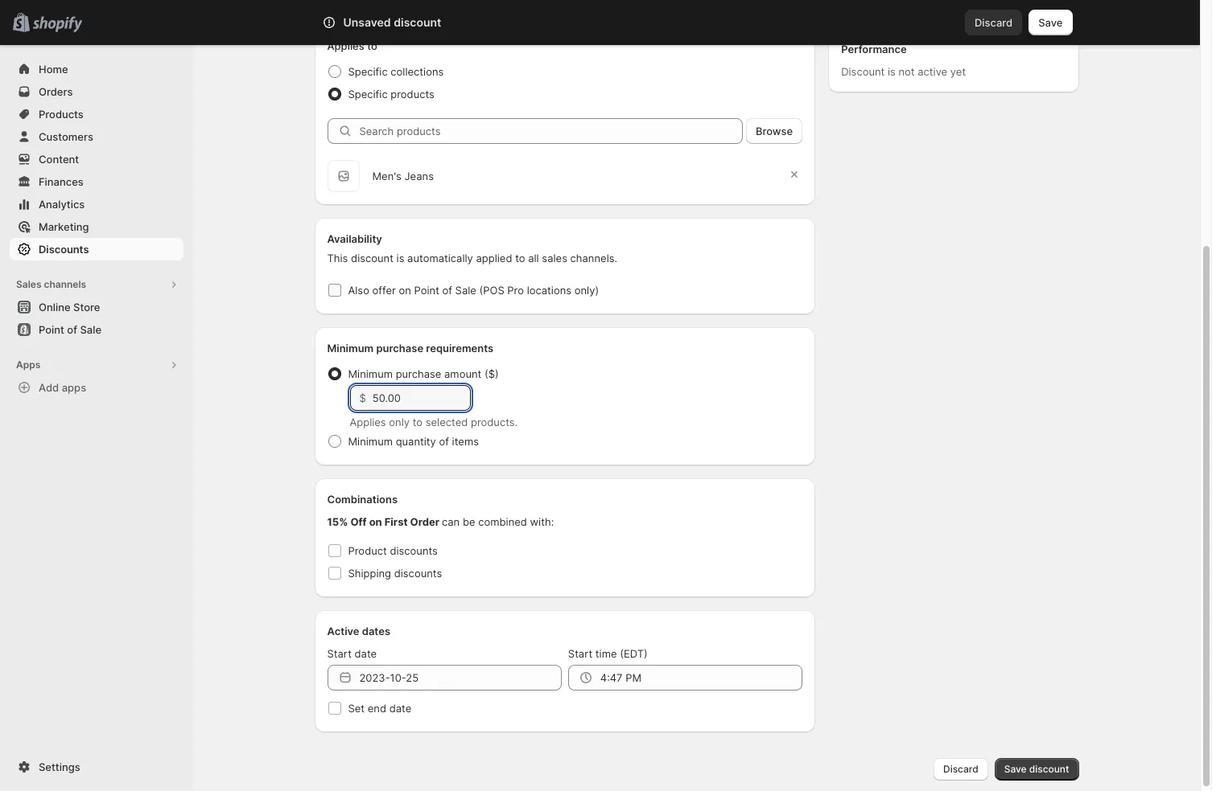 Task type: vqa. For each thing, say whether or not it's contained in the screenshot.
the top the discount
yes



Task type: locate. For each thing, give the bounding box(es) containing it.
to down unsaved
[[367, 39, 377, 52]]

discounts link
[[10, 238, 184, 261]]

availability this discount is automatically applied to all sales channels.
[[327, 233, 617, 265]]

1 horizontal spatial point
[[414, 284, 439, 297]]

specific products
[[348, 88, 435, 101]]

2 specific from the top
[[348, 88, 388, 101]]

specific for specific collections
[[348, 65, 388, 78]]

discard button left save discount button
[[934, 759, 988, 782]]

start for start time (edt)
[[568, 648, 593, 661]]

15% off on first order can be combined with:
[[327, 516, 554, 529]]

1 vertical spatial applies
[[350, 416, 386, 429]]

point down automatically
[[414, 284, 439, 297]]

1 vertical spatial purchase
[[396, 368, 441, 381]]

1 vertical spatial discounts
[[394, 567, 442, 580]]

applies only to selected products.
[[350, 416, 518, 429]]

also
[[348, 284, 369, 297]]

of down selected
[[439, 435, 449, 448]]

discounts down product discounts
[[394, 567, 442, 580]]

men's
[[372, 170, 402, 183]]

0 vertical spatial of
[[442, 284, 452, 297]]

sales
[[16, 278, 41, 291]]

on
[[399, 284, 411, 297], [369, 516, 382, 529]]

2 vertical spatial to
[[413, 416, 423, 429]]

1 vertical spatial save
[[1004, 764, 1027, 776]]

discard button left the 'save' button on the right top
[[965, 10, 1022, 35]]

1 vertical spatial point
[[39, 324, 64, 336]]

Start time (EDT) text field
[[600, 666, 803, 691]]

1 specific from the top
[[348, 65, 388, 78]]

2 horizontal spatial to
[[515, 252, 525, 265]]

to left the all
[[515, 252, 525, 265]]

is left automatically
[[396, 252, 404, 265]]

set
[[348, 703, 365, 716]]

1 horizontal spatial discount
[[394, 15, 441, 29]]

15%
[[327, 516, 348, 529]]

amount inside button
[[442, 6, 480, 19]]

1 vertical spatial to
[[515, 252, 525, 265]]

1 horizontal spatial start
[[568, 648, 593, 661]]

to
[[367, 39, 377, 52], [515, 252, 525, 265], [413, 416, 423, 429]]

0 horizontal spatial save
[[1004, 764, 1027, 776]]

(pos
[[479, 284, 504, 297]]

online store button
[[0, 296, 193, 319]]

to right the only
[[413, 416, 423, 429]]

purchase
[[376, 342, 423, 355], [396, 368, 441, 381]]

1 horizontal spatial date
[[389, 703, 412, 716]]

applies for applies to
[[327, 39, 364, 52]]

discounts for shipping discounts
[[394, 567, 442, 580]]

0 vertical spatial applies
[[327, 39, 364, 52]]

collections
[[391, 65, 444, 78]]

1 horizontal spatial save
[[1038, 16, 1063, 29]]

1 vertical spatial discard button
[[934, 759, 988, 782]]

1 vertical spatial amount
[[444, 368, 482, 381]]

only
[[389, 416, 410, 429]]

start down active
[[327, 648, 352, 661]]

discard left save discount
[[943, 764, 978, 776]]

channels
[[44, 278, 86, 291]]

also offer on point of sale (pos pro locations only)
[[348, 284, 599, 297]]

products
[[391, 88, 435, 101]]

active
[[327, 625, 359, 638]]

on right off in the bottom left of the page
[[369, 516, 382, 529]]

content link
[[10, 148, 184, 171]]

discard for save
[[975, 16, 1013, 29]]

of down "online store"
[[67, 324, 77, 336]]

1 vertical spatial discard
[[943, 764, 978, 776]]

start date
[[327, 648, 377, 661]]

point
[[414, 284, 439, 297], [39, 324, 64, 336]]

2 horizontal spatial discount
[[1029, 764, 1069, 776]]

selected
[[426, 416, 468, 429]]

0 horizontal spatial on
[[369, 516, 382, 529]]

1 vertical spatial on
[[369, 516, 382, 529]]

0 horizontal spatial is
[[396, 252, 404, 265]]

start
[[327, 648, 352, 661], [568, 648, 593, 661]]

minimum purchase amount ($)
[[348, 368, 499, 381]]

point of sale button
[[0, 319, 193, 341]]

be
[[463, 516, 475, 529]]

0 vertical spatial amount
[[442, 6, 480, 19]]

0 vertical spatial on
[[399, 284, 411, 297]]

0 vertical spatial discounts
[[390, 545, 438, 558]]

minimum for minimum purchase amount ($)
[[348, 368, 393, 381]]

sale left (pos
[[455, 284, 476, 297]]

customers link
[[10, 126, 184, 148]]

specific down specific collections
[[348, 88, 388, 101]]

automatically
[[407, 252, 473, 265]]

fixed
[[413, 6, 440, 19]]

marketing link
[[10, 216, 184, 238]]

apps button
[[10, 354, 184, 377]]

0 vertical spatial discount
[[394, 15, 441, 29]]

fixed amount button
[[403, 0, 490, 25]]

1 vertical spatial is
[[396, 252, 404, 265]]

not
[[899, 65, 915, 78]]

1 vertical spatial of
[[67, 324, 77, 336]]

discard left the 'save' button on the right top
[[975, 16, 1013, 29]]

date
[[355, 648, 377, 661], [389, 703, 412, 716]]

minimum for minimum quantity of items
[[348, 435, 393, 448]]

0 vertical spatial discard button
[[965, 10, 1022, 35]]

$
[[359, 392, 366, 405]]

discount
[[841, 65, 885, 78]]

0 horizontal spatial date
[[355, 648, 377, 661]]

0 horizontal spatial sale
[[80, 324, 101, 336]]

is inside availability this discount is automatically applied to all sales channels.
[[396, 252, 404, 265]]

0 vertical spatial purchase
[[376, 342, 423, 355]]

specific
[[348, 65, 388, 78], [348, 88, 388, 101]]

Start date text field
[[359, 666, 562, 691]]

sale down store at top
[[80, 324, 101, 336]]

only)
[[574, 284, 599, 297]]

1 vertical spatial discount
[[351, 252, 394, 265]]

applies down unsaved
[[327, 39, 364, 52]]

save button
[[1029, 10, 1072, 35]]

0 vertical spatial to
[[367, 39, 377, 52]]

amount
[[442, 6, 480, 19], [444, 368, 482, 381]]

applies down $
[[350, 416, 386, 429]]

0 horizontal spatial point
[[39, 324, 64, 336]]

add apps button
[[10, 377, 184, 399]]

date down active dates
[[355, 648, 377, 661]]

analytics
[[39, 198, 85, 211]]

purchase up 'minimum purchase amount ($)'
[[376, 342, 423, 355]]

home link
[[10, 58, 184, 80]]

applied
[[476, 252, 512, 265]]

0 vertical spatial specific
[[348, 65, 388, 78]]

online store link
[[10, 296, 184, 319]]

start left time
[[568, 648, 593, 661]]

0 vertical spatial point
[[414, 284, 439, 297]]

specific down applies to
[[348, 65, 388, 78]]

0 horizontal spatial to
[[367, 39, 377, 52]]

pro
[[507, 284, 524, 297]]

1 horizontal spatial on
[[399, 284, 411, 297]]

2 start from the left
[[568, 648, 593, 661]]

1 vertical spatial sale
[[80, 324, 101, 336]]

2 vertical spatial discount
[[1029, 764, 1069, 776]]

analytics link
[[10, 193, 184, 216]]

discount inside button
[[1029, 764, 1069, 776]]

point down "online"
[[39, 324, 64, 336]]

set end date
[[348, 703, 412, 716]]

online store
[[39, 301, 100, 314]]

discounts
[[390, 545, 438, 558], [394, 567, 442, 580]]

1 vertical spatial minimum
[[348, 368, 393, 381]]

0 vertical spatial save
[[1038, 16, 1063, 29]]

off
[[350, 516, 367, 529]]

1 vertical spatial specific
[[348, 88, 388, 101]]

1 start from the left
[[327, 648, 352, 661]]

combinations
[[327, 493, 398, 506]]

discounts for product discounts
[[390, 545, 438, 558]]

discounts up shipping discounts
[[390, 545, 438, 558]]

sales
[[542, 252, 567, 265]]

purchase for amount
[[396, 368, 441, 381]]

amount right 'fixed'
[[442, 6, 480, 19]]

1 horizontal spatial is
[[888, 65, 896, 78]]

marketing
[[39, 221, 89, 233]]

of down automatically
[[442, 284, 452, 297]]

date right end
[[389, 703, 412, 716]]

is left the not
[[888, 65, 896, 78]]

content
[[39, 153, 79, 166]]

amount down requirements
[[444, 368, 482, 381]]

0 vertical spatial minimum
[[327, 342, 374, 355]]

discounts
[[39, 243, 89, 256]]

save discount
[[1004, 764, 1069, 776]]

0 horizontal spatial discount
[[351, 252, 394, 265]]

discard
[[975, 16, 1013, 29], [943, 764, 978, 776]]

0 horizontal spatial start
[[327, 648, 352, 661]]

0 vertical spatial sale
[[455, 284, 476, 297]]

2 vertical spatial minimum
[[348, 435, 393, 448]]

on right offer
[[399, 284, 411, 297]]

purchase up $ text field
[[396, 368, 441, 381]]

0 vertical spatial discard
[[975, 16, 1013, 29]]

1 horizontal spatial sale
[[455, 284, 476, 297]]

browse button
[[746, 118, 803, 144]]

Search products text field
[[359, 118, 743, 144]]

2 vertical spatial of
[[439, 435, 449, 448]]

order
[[410, 516, 439, 529]]



Task type: describe. For each thing, give the bounding box(es) containing it.
end
[[368, 703, 386, 716]]

finances link
[[10, 171, 184, 193]]

product discounts
[[348, 545, 438, 558]]

$ text field
[[372, 386, 470, 411]]

1 horizontal spatial to
[[413, 416, 423, 429]]

all
[[528, 252, 539, 265]]

unsaved
[[343, 15, 391, 29]]

unsaved discount
[[343, 15, 441, 29]]

products link
[[10, 103, 184, 126]]

apps
[[62, 382, 86, 394]]

store
[[73, 301, 100, 314]]

channels.
[[570, 252, 617, 265]]

sale inside button
[[80, 324, 101, 336]]

discard button for save discount
[[934, 759, 988, 782]]

search button
[[367, 10, 833, 35]]

with:
[[530, 516, 554, 529]]

finances
[[39, 175, 84, 188]]

point inside button
[[39, 324, 64, 336]]

men's jeans
[[372, 170, 434, 183]]

jeans
[[404, 170, 434, 183]]

can
[[442, 516, 460, 529]]

point of sale
[[39, 324, 101, 336]]

save for save discount
[[1004, 764, 1027, 776]]

active
[[918, 65, 947, 78]]

minimum quantity of items
[[348, 435, 479, 448]]

start for start date
[[327, 648, 352, 661]]

products
[[39, 108, 84, 121]]

browse
[[756, 125, 793, 138]]

settings
[[39, 761, 80, 774]]

of inside 'point of sale' link
[[67, 324, 77, 336]]

0 vertical spatial is
[[888, 65, 896, 78]]

on for offer
[[399, 284, 411, 297]]

percentage button
[[327, 0, 404, 25]]

discount for save discount
[[1029, 764, 1069, 776]]

add apps
[[39, 382, 86, 394]]

first
[[384, 516, 408, 529]]

sales channels button
[[10, 274, 184, 296]]

fixed amount
[[413, 6, 480, 19]]

point of sale link
[[10, 319, 184, 341]]

search
[[393, 16, 428, 29]]

to inside availability this discount is automatically applied to all sales channels.
[[515, 252, 525, 265]]

online
[[39, 301, 71, 314]]

availability
[[327, 233, 382, 245]]

combined
[[478, 516, 527, 529]]

apps
[[16, 359, 40, 371]]

items
[[452, 435, 479, 448]]

orders
[[39, 85, 73, 98]]

save for save
[[1038, 16, 1063, 29]]

active dates
[[327, 625, 390, 638]]

dates
[[362, 625, 390, 638]]

shipping discounts
[[348, 567, 442, 580]]

discard button for save
[[965, 10, 1022, 35]]

customers
[[39, 130, 93, 143]]

discard for save discount
[[943, 764, 978, 776]]

1 vertical spatial date
[[389, 703, 412, 716]]

orders link
[[10, 80, 184, 103]]

requirements
[[426, 342, 494, 355]]

shopify image
[[32, 17, 82, 33]]

shipping
[[348, 567, 391, 580]]

(edt)
[[620, 648, 648, 661]]

quantity
[[396, 435, 436, 448]]

specific for specific products
[[348, 88, 388, 101]]

sales channels
[[16, 278, 86, 291]]

save discount button
[[995, 759, 1079, 782]]

time
[[595, 648, 617, 661]]

locations
[[527, 284, 571, 297]]

discount for unsaved discount
[[394, 15, 441, 29]]

performance
[[841, 43, 907, 56]]

applies for applies only to selected products.
[[350, 416, 386, 429]]

0 vertical spatial date
[[355, 648, 377, 661]]

minimum purchase requirements
[[327, 342, 494, 355]]

discount inside availability this discount is automatically applied to all sales channels.
[[351, 252, 394, 265]]

yet
[[950, 65, 966, 78]]

purchase for requirements
[[376, 342, 423, 355]]

add
[[39, 382, 59, 394]]

offer
[[372, 284, 396, 297]]

minimum for minimum purchase requirements
[[327, 342, 374, 355]]

on for off
[[369, 516, 382, 529]]

percentage
[[337, 6, 394, 19]]

product
[[348, 545, 387, 558]]

discount is not active yet
[[841, 65, 966, 78]]

specific collections
[[348, 65, 444, 78]]

($)
[[484, 368, 499, 381]]



